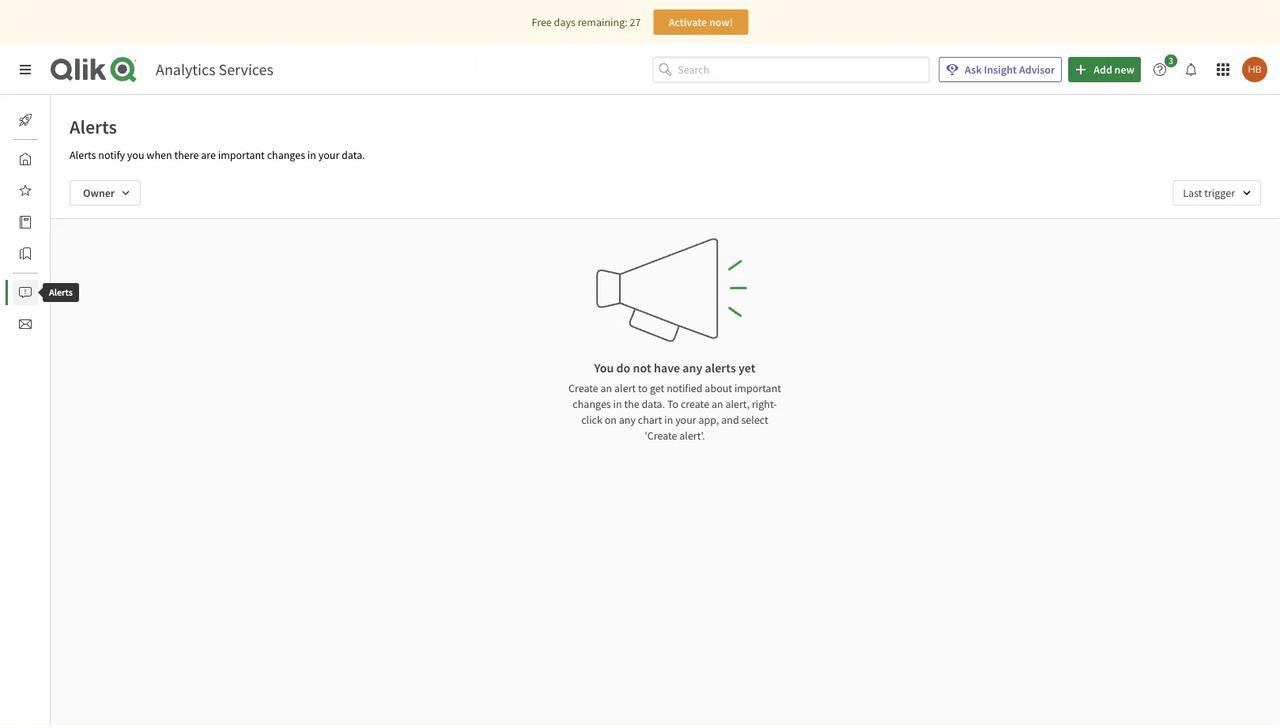 Task type: vqa. For each thing, say whether or not it's contained in the screenshot.
left 'Are'
no



Task type: describe. For each thing, give the bounding box(es) containing it.
'create
[[645, 429, 677, 443]]

insight
[[984, 62, 1017, 77]]

activate now! link
[[654, 9, 748, 35]]

alert,
[[725, 397, 750, 411]]

1 horizontal spatial in
[[613, 397, 622, 411]]

0 horizontal spatial an
[[601, 381, 612, 395]]

alert
[[614, 381, 636, 395]]

searchbar element
[[653, 57, 929, 82]]

alerts tooltip
[[32, 283, 90, 302]]

services
[[219, 60, 273, 79]]

0 horizontal spatial data.
[[342, 148, 365, 162]]

advisor
[[1019, 62, 1055, 77]]

you do not have any alerts yet create an alert to get notified about important changes in the data. to create an alert, right- click on any chart in your app, and select 'create alert'.
[[569, 360, 781, 443]]

alerts notify you when there are important changes in your data.
[[70, 148, 365, 162]]

and
[[721, 413, 739, 427]]

analytics
[[156, 60, 216, 79]]

on
[[605, 413, 617, 427]]

alert'.
[[679, 429, 705, 443]]

get
[[650, 381, 665, 395]]

create
[[569, 381, 598, 395]]

alerts
[[705, 360, 736, 376]]

changes inside you do not have any alerts yet create an alert to get notified about important changes in the data. to create an alert, right- click on any chart in your app, and select 'create alert'.
[[573, 397, 611, 411]]

notified
[[667, 381, 703, 395]]

to
[[638, 381, 648, 395]]

add new button
[[1068, 57, 1141, 82]]

subscriptions image
[[19, 318, 32, 331]]

activate now!
[[669, 15, 733, 29]]

the
[[624, 397, 640, 411]]

0 horizontal spatial your
[[318, 148, 339, 162]]

days
[[554, 15, 576, 29]]

data. inside you do not have any alerts yet create an alert to get notified about important changes in the data. to create an alert, right- click on any chart in your app, and select 'create alert'.
[[642, 397, 665, 411]]

0 vertical spatial any
[[683, 360, 703, 376]]

howard brown image
[[1242, 57, 1268, 82]]

analytics services
[[156, 60, 273, 79]]

chart
[[638, 413, 662, 427]]

alerts inside tooltip
[[49, 286, 73, 299]]

do
[[616, 360, 631, 376]]

analytics services element
[[156, 60, 273, 79]]

ask insight advisor
[[965, 62, 1055, 77]]

catalog
[[51, 215, 86, 229]]

ask insight advisor button
[[939, 57, 1062, 82]]

create
[[681, 397, 709, 411]]

to
[[667, 397, 679, 411]]

notify
[[98, 148, 125, 162]]

not
[[633, 360, 651, 376]]

you
[[594, 360, 614, 376]]

have
[[654, 360, 680, 376]]

about
[[705, 381, 732, 395]]

1 vertical spatial any
[[619, 413, 636, 427]]

are
[[201, 148, 216, 162]]

27
[[630, 15, 641, 29]]

1 horizontal spatial an
[[712, 397, 723, 411]]

catalog link
[[13, 210, 86, 235]]



Task type: locate. For each thing, give the bounding box(es) containing it.
getting started image
[[19, 114, 32, 127]]

navigation pane element
[[0, 101, 86, 343]]

1 vertical spatial your
[[675, 413, 696, 427]]

alerts inside 'navigation pane' element
[[51, 285, 77, 300]]

open sidebar menu image
[[19, 63, 32, 76]]

collections image
[[19, 248, 32, 260]]

free days remaining: 27
[[532, 15, 641, 29]]

Search text field
[[678, 57, 929, 82]]

1 vertical spatial an
[[712, 397, 723, 411]]

important up right-
[[735, 381, 781, 395]]

remaining:
[[578, 15, 628, 29]]

free
[[532, 15, 552, 29]]

an down about
[[712, 397, 723, 411]]

3 button
[[1147, 55, 1182, 82]]

1 horizontal spatial changes
[[573, 397, 611, 411]]

0 vertical spatial in
[[307, 148, 316, 162]]

0 horizontal spatial any
[[619, 413, 636, 427]]

0 horizontal spatial changes
[[267, 148, 305, 162]]

click
[[581, 413, 602, 427]]

1 horizontal spatial data.
[[642, 397, 665, 411]]

0 vertical spatial your
[[318, 148, 339, 162]]

an left alert
[[601, 381, 612, 395]]

select
[[741, 413, 768, 427]]

trigger
[[1205, 186, 1235, 200]]

your inside you do not have any alerts yet create an alert to get notified about important changes in the data. to create an alert, right- click on any chart in your app, and select 'create alert'.
[[675, 413, 696, 427]]

any
[[683, 360, 703, 376], [619, 413, 636, 427]]

0 horizontal spatial in
[[307, 148, 316, 162]]

add
[[1094, 62, 1112, 77]]

your
[[318, 148, 339, 162], [675, 413, 696, 427]]

0 vertical spatial an
[[601, 381, 612, 395]]

3
[[1169, 55, 1174, 67]]

you
[[127, 148, 144, 162]]

favorites image
[[19, 184, 32, 197]]

add new
[[1094, 62, 1135, 77]]

1 vertical spatial changes
[[573, 397, 611, 411]]

any down 'the'
[[619, 413, 636, 427]]

Last trigger field
[[1173, 180, 1261, 206]]

changes right are
[[267, 148, 305, 162]]

0 vertical spatial changes
[[267, 148, 305, 162]]

right-
[[752, 397, 777, 411]]

app,
[[699, 413, 719, 427]]

ask
[[965, 62, 982, 77]]

there
[[174, 148, 199, 162]]

important inside you do not have any alerts yet create an alert to get notified about important changes in the data. to create an alert, right- click on any chart in your app, and select 'create alert'.
[[735, 381, 781, 395]]

last
[[1183, 186, 1202, 200]]

data.
[[342, 148, 365, 162], [642, 397, 665, 411]]

2 horizontal spatial in
[[664, 413, 673, 427]]

new
[[1115, 62, 1135, 77]]

any up notified
[[683, 360, 703, 376]]

0 vertical spatial data.
[[342, 148, 365, 162]]

owner
[[83, 186, 115, 200]]

changes up click
[[573, 397, 611, 411]]

when
[[147, 148, 172, 162]]

0 horizontal spatial important
[[218, 148, 265, 162]]

1 horizontal spatial any
[[683, 360, 703, 376]]

alerts
[[70, 115, 117, 138], [70, 148, 96, 162], [51, 285, 77, 300], [49, 286, 73, 299]]

yet
[[739, 360, 756, 376]]

in
[[307, 148, 316, 162], [613, 397, 622, 411], [664, 413, 673, 427]]

1 vertical spatial important
[[735, 381, 781, 395]]

an
[[601, 381, 612, 395], [712, 397, 723, 411]]

home link
[[13, 146, 79, 172]]

important
[[218, 148, 265, 162], [735, 381, 781, 395]]

owner button
[[70, 180, 141, 206]]

now!
[[709, 15, 733, 29]]

1 horizontal spatial your
[[675, 413, 696, 427]]

0 vertical spatial important
[[218, 148, 265, 162]]

1 vertical spatial in
[[613, 397, 622, 411]]

1 vertical spatial data.
[[642, 397, 665, 411]]

1 horizontal spatial important
[[735, 381, 781, 395]]

last trigger
[[1183, 186, 1235, 200]]

home
[[51, 152, 79, 166]]

alerts link
[[13, 280, 77, 305]]

activate
[[669, 15, 707, 29]]

important right are
[[218, 148, 265, 162]]

2 vertical spatial in
[[664, 413, 673, 427]]

changes
[[267, 148, 305, 162], [573, 397, 611, 411]]

filters region
[[51, 168, 1280, 218]]



